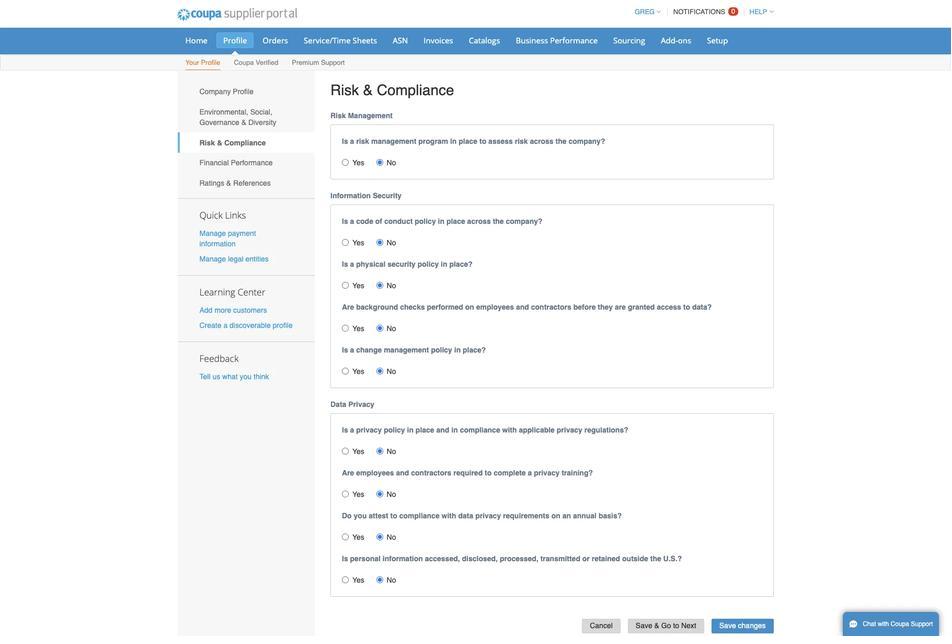 Task type: describe. For each thing, give the bounding box(es) containing it.
& up management
[[363, 82, 373, 98]]

yes for are background checks performed on employees and contractors before they are granted access to data?
[[353, 324, 365, 333]]

cancel
[[590, 622, 613, 630]]

1 horizontal spatial company?
[[569, 137, 606, 145]]

data?
[[693, 303, 712, 311]]

service/time
[[304, 35, 351, 46]]

1 horizontal spatial with
[[503, 426, 517, 434]]

yes for is a privacy policy in place and in compliance with applicable privacy regulations?
[[353, 447, 365, 456]]

& down governance at the left top of the page
[[217, 138, 222, 147]]

1 horizontal spatial you
[[354, 512, 367, 520]]

quick links
[[200, 209, 246, 221]]

your
[[186, 59, 199, 66]]

0 vertical spatial profile
[[223, 35, 247, 46]]

navigation containing notifications 0
[[631, 2, 774, 22]]

information for personal
[[383, 555, 423, 563]]

are for are employees and contractors required to complete a privacy training?
[[342, 469, 354, 477]]

home
[[186, 35, 208, 46]]

chat with coupa support
[[864, 621, 934, 628]]

service/time sheets
[[304, 35, 377, 46]]

no for checks
[[387, 324, 396, 333]]

learning
[[200, 286, 235, 298]]

applicable
[[519, 426, 555, 434]]

entities
[[246, 255, 269, 263]]

1 horizontal spatial the
[[556, 137, 567, 145]]

change
[[357, 346, 382, 354]]

ratings & references
[[200, 179, 271, 187]]

is for is a physical security policy in place?
[[342, 260, 348, 268]]

you inside tell us what you think button
[[240, 373, 252, 381]]

no for physical
[[387, 281, 396, 290]]

0 vertical spatial coupa
[[234, 59, 254, 66]]

transmitted
[[541, 555, 581, 563]]

checks
[[400, 303, 425, 311]]

management for program
[[372, 137, 417, 145]]

2 vertical spatial place
[[416, 426, 435, 434]]

a for privacy
[[350, 426, 354, 434]]

0 horizontal spatial and
[[396, 469, 409, 477]]

ons
[[679, 35, 692, 46]]

1 risk from the left
[[357, 137, 370, 145]]

coupa supplier portal image
[[170, 2, 305, 28]]

asn
[[393, 35, 408, 46]]

no for change
[[387, 367, 396, 376]]

help link
[[746, 8, 774, 16]]

is for is a change management policy in place?
[[342, 346, 348, 354]]

changes
[[739, 622, 766, 630]]

a for physical
[[350, 260, 354, 268]]

1 vertical spatial on
[[552, 512, 561, 520]]

create
[[200, 321, 222, 330]]

management
[[348, 111, 393, 120]]

profile for company profile
[[233, 88, 254, 96]]

& inside environmental, social, governance & diversity
[[242, 118, 246, 127]]

environmental,
[[200, 108, 249, 116]]

premium support link
[[292, 57, 346, 70]]

orders link
[[256, 32, 295, 48]]

invoices
[[424, 35, 454, 46]]

go
[[662, 622, 672, 630]]

1 horizontal spatial across
[[530, 137, 554, 145]]

diversity
[[249, 118, 277, 127]]

0 horizontal spatial compliance
[[224, 138, 266, 147]]

save for save changes
[[720, 622, 737, 630]]

no for privacy
[[387, 447, 396, 456]]

a for risk
[[350, 137, 354, 145]]

support inside button
[[912, 621, 934, 628]]

manage payment information
[[200, 229, 256, 248]]

yes for is a change management policy in place?
[[353, 367, 365, 376]]

1 vertical spatial compliance
[[400, 512, 440, 520]]

physical
[[357, 260, 386, 268]]

center
[[238, 286, 266, 298]]

is for is personal information accessed, disclosed, processed, transmitted or retained outside the u.s.?
[[342, 555, 348, 563]]

next
[[682, 622, 697, 630]]

1 horizontal spatial employees
[[477, 303, 514, 311]]

a for change
[[350, 346, 354, 354]]

save changes button
[[712, 619, 774, 634]]

to left data?
[[684, 303, 691, 311]]

invoices link
[[417, 32, 460, 48]]

with inside button
[[879, 621, 890, 628]]

risk & compliance link
[[178, 133, 315, 153]]

risk & compliance inside risk & compliance link
[[200, 138, 266, 147]]

add more customers link
[[200, 306, 267, 314]]

financial performance
[[200, 159, 273, 167]]

are employees and contractors required to complete a privacy training?
[[342, 469, 593, 477]]

yes for are employees and contractors required to complete a privacy training?
[[353, 490, 365, 499]]

place? for is a physical security policy in place?
[[450, 260, 473, 268]]

a for discoverable
[[224, 321, 228, 330]]

think
[[254, 373, 269, 381]]

information for payment
[[200, 239, 236, 248]]

social,
[[251, 108, 273, 116]]

is a change management policy in place?
[[342, 346, 486, 354]]

premium
[[292, 59, 319, 66]]

yes for is a code of conduct policy in place across the company?
[[353, 238, 365, 247]]

what
[[222, 373, 238, 381]]

0 horizontal spatial contractors
[[411, 469, 452, 477]]

disclosed,
[[462, 555, 498, 563]]

company
[[200, 88, 231, 96]]

asn link
[[386, 32, 415, 48]]

requirements
[[503, 512, 550, 520]]

to right required
[[485, 469, 492, 477]]

code
[[357, 217, 374, 225]]

& inside button
[[655, 622, 660, 630]]

business performance link
[[509, 32, 605, 48]]

data privacy
[[331, 400, 375, 409]]

0 vertical spatial contractors
[[532, 303, 572, 311]]

management for policy
[[384, 346, 429, 354]]

sourcing
[[614, 35, 646, 46]]

verified
[[256, 59, 279, 66]]

2 risk from the left
[[515, 137, 528, 145]]

sourcing link
[[607, 32, 653, 48]]

financial
[[200, 159, 229, 167]]

financial performance link
[[178, 153, 315, 173]]

performance for business performance
[[551, 35, 598, 46]]

tell
[[200, 373, 211, 381]]

performed
[[427, 303, 464, 311]]

manage payment information link
[[200, 229, 256, 248]]

performance for financial performance
[[231, 159, 273, 167]]

or
[[583, 555, 590, 563]]

tell us what you think button
[[200, 372, 269, 382]]

business
[[516, 35, 549, 46]]

0 vertical spatial place
[[459, 137, 478, 145]]

premium support
[[292, 59, 345, 66]]

1 horizontal spatial compliance
[[460, 426, 501, 434]]

profile for your profile
[[201, 59, 220, 66]]

place? for is a change management policy in place?
[[463, 346, 486, 354]]



Task type: locate. For each thing, give the bounding box(es) containing it.
1 horizontal spatial on
[[552, 512, 561, 520]]

0 horizontal spatial with
[[442, 512, 457, 520]]

to
[[480, 137, 487, 145], [684, 303, 691, 311], [485, 469, 492, 477], [391, 512, 398, 520], [674, 622, 680, 630]]

1 vertical spatial you
[[354, 512, 367, 520]]

0 horizontal spatial save
[[636, 622, 653, 630]]

7 yes from the top
[[353, 490, 365, 499]]

links
[[225, 209, 246, 221]]

on left an in the right bottom of the page
[[552, 512, 561, 520]]

references
[[233, 179, 271, 187]]

4 is from the top
[[342, 346, 348, 354]]

5 yes from the top
[[353, 367, 365, 376]]

of
[[376, 217, 383, 225]]

0 horizontal spatial compliance
[[400, 512, 440, 520]]

0 vertical spatial company?
[[569, 137, 606, 145]]

no for and
[[387, 490, 396, 499]]

1 vertical spatial manage
[[200, 255, 226, 263]]

save changes
[[720, 622, 766, 630]]

1 vertical spatial information
[[383, 555, 423, 563]]

are
[[615, 303, 626, 311]]

a left physical in the left of the page
[[350, 260, 354, 268]]

is left "personal"
[[342, 555, 348, 563]]

is for is a code of conduct policy in place across the company?
[[342, 217, 348, 225]]

us
[[213, 373, 220, 381]]

performance inside the financial performance link
[[231, 159, 273, 167]]

navigation
[[631, 2, 774, 22]]

environmental, social, governance & diversity link
[[178, 102, 315, 133]]

1 horizontal spatial coupa
[[892, 621, 910, 628]]

save
[[636, 622, 653, 630], [720, 622, 737, 630]]

a down risk management
[[350, 137, 354, 145]]

0 vertical spatial place?
[[450, 260, 473, 268]]

compliance right attest
[[400, 512, 440, 520]]

1 is from the top
[[342, 137, 348, 145]]

place? up performed
[[450, 260, 473, 268]]

regulations?
[[585, 426, 629, 434]]

None radio
[[377, 159, 383, 166], [342, 239, 349, 246], [377, 239, 383, 246], [342, 282, 349, 289], [377, 282, 383, 289], [342, 325, 349, 332], [377, 325, 383, 332], [377, 534, 383, 540], [377, 159, 383, 166], [342, 239, 349, 246], [377, 239, 383, 246], [342, 282, 349, 289], [377, 282, 383, 289], [342, 325, 349, 332], [377, 325, 383, 332], [377, 534, 383, 540]]

8 no from the top
[[387, 533, 396, 541]]

access
[[657, 303, 682, 311]]

are background checks performed on employees and contractors before they are granted access to data?
[[342, 303, 712, 311]]

with right chat
[[879, 621, 890, 628]]

8 yes from the top
[[353, 533, 365, 541]]

2 manage from the top
[[200, 255, 226, 263]]

is a physical security policy in place?
[[342, 260, 473, 268]]

save inside 'button'
[[720, 622, 737, 630]]

more
[[215, 306, 231, 314]]

0 vertical spatial support
[[321, 59, 345, 66]]

performance
[[551, 35, 598, 46], [231, 159, 273, 167]]

1 save from the left
[[636, 622, 653, 630]]

is a risk management program in place to assess risk across the company?
[[342, 137, 606, 145]]

1 horizontal spatial information
[[383, 555, 423, 563]]

2 no from the top
[[387, 238, 396, 247]]

0 horizontal spatial you
[[240, 373, 252, 381]]

9 yes from the top
[[353, 576, 365, 584]]

1 vertical spatial compliance
[[224, 138, 266, 147]]

0 vertical spatial performance
[[551, 35, 598, 46]]

to inside button
[[674, 622, 680, 630]]

a
[[350, 137, 354, 145], [350, 217, 354, 225], [350, 260, 354, 268], [224, 321, 228, 330], [350, 346, 354, 354], [350, 426, 354, 434], [528, 469, 532, 477]]

compliance up required
[[460, 426, 501, 434]]

coupa inside button
[[892, 621, 910, 628]]

2 yes from the top
[[353, 238, 365, 247]]

environmental, social, governance & diversity
[[200, 108, 277, 127]]

contractors left before
[[532, 303, 572, 311]]

processed,
[[500, 555, 539, 563]]

3 yes from the top
[[353, 281, 365, 290]]

1 horizontal spatial risk
[[515, 137, 528, 145]]

1 vertical spatial with
[[442, 512, 457, 520]]

1 horizontal spatial compliance
[[377, 82, 455, 98]]

no for risk
[[387, 158, 396, 167]]

is personal information accessed, disclosed, processed, transmitted or retained outside the u.s.?
[[342, 555, 683, 563]]

your profile
[[186, 59, 220, 66]]

compliance
[[377, 82, 455, 98], [224, 138, 266, 147]]

management down management
[[372, 137, 417, 145]]

manage down quick
[[200, 229, 226, 237]]

is for is a privacy policy in place and in compliance with applicable privacy regulations?
[[342, 426, 348, 434]]

management right change
[[384, 346, 429, 354]]

risk & compliance up management
[[331, 82, 455, 98]]

attest
[[369, 512, 389, 520]]

1 vertical spatial employees
[[357, 469, 394, 477]]

are for are background checks performed on employees and contractors before they are granted access to data?
[[342, 303, 354, 311]]

5 is from the top
[[342, 426, 348, 434]]

data
[[331, 400, 347, 409]]

risk up financial
[[200, 138, 215, 147]]

0 vertical spatial the
[[556, 137, 567, 145]]

1 vertical spatial risk & compliance
[[200, 138, 266, 147]]

6 no from the top
[[387, 447, 396, 456]]

privacy right data on the bottom left
[[476, 512, 501, 520]]

profile up the environmental, social, governance & diversity link
[[233, 88, 254, 96]]

2 are from the top
[[342, 469, 354, 477]]

0 horizontal spatial risk
[[357, 137, 370, 145]]

place? down performed
[[463, 346, 486, 354]]

risk
[[357, 137, 370, 145], [515, 137, 528, 145]]

with left data on the bottom left
[[442, 512, 457, 520]]

business performance
[[516, 35, 598, 46]]

risk left management
[[331, 111, 346, 120]]

0
[[732, 7, 736, 15]]

0 horizontal spatial the
[[493, 217, 504, 225]]

training?
[[562, 469, 593, 477]]

no for code
[[387, 238, 396, 247]]

1 no from the top
[[387, 158, 396, 167]]

4 no from the top
[[387, 324, 396, 333]]

2 horizontal spatial with
[[879, 621, 890, 628]]

profile
[[273, 321, 293, 330]]

security
[[373, 191, 402, 200]]

complete
[[494, 469, 526, 477]]

0 vertical spatial across
[[530, 137, 554, 145]]

manage for manage legal entities
[[200, 255, 226, 263]]

information
[[200, 239, 236, 248], [383, 555, 423, 563]]

0 vertical spatial compliance
[[377, 82, 455, 98]]

performance inside the business performance link
[[551, 35, 598, 46]]

information
[[331, 191, 371, 200]]

0 horizontal spatial performance
[[231, 159, 273, 167]]

6 yes from the top
[[353, 447, 365, 456]]

save inside button
[[636, 622, 653, 630]]

save & go to next button
[[628, 619, 705, 634]]

1 vertical spatial contractors
[[411, 469, 452, 477]]

3 no from the top
[[387, 281, 396, 290]]

0 vertical spatial on
[[466, 303, 475, 311]]

basis?
[[599, 512, 622, 520]]

a right create
[[224, 321, 228, 330]]

the
[[556, 137, 567, 145], [493, 217, 504, 225], [651, 555, 662, 563]]

add-ons
[[662, 35, 692, 46]]

information inside "manage payment information"
[[200, 239, 236, 248]]

1 vertical spatial management
[[384, 346, 429, 354]]

and for in
[[437, 426, 450, 434]]

you left think
[[240, 373, 252, 381]]

risk down risk management
[[357, 137, 370, 145]]

profile down coupa supplier portal image
[[223, 35, 247, 46]]

assess
[[489, 137, 513, 145]]

2 vertical spatial and
[[396, 469, 409, 477]]

privacy right applicable
[[557, 426, 583, 434]]

0 vertical spatial management
[[372, 137, 417, 145]]

1 vertical spatial performance
[[231, 159, 273, 167]]

1 vertical spatial across
[[468, 217, 491, 225]]

4 yes from the top
[[353, 324, 365, 333]]

on right performed
[[466, 303, 475, 311]]

chat
[[864, 621, 877, 628]]

None radio
[[342, 159, 349, 166], [342, 368, 349, 374], [377, 368, 383, 374], [342, 448, 349, 455], [377, 448, 383, 455], [342, 491, 349, 497], [377, 491, 383, 497], [342, 534, 349, 540], [342, 577, 349, 583], [377, 577, 383, 583], [342, 159, 349, 166], [342, 368, 349, 374], [377, 368, 383, 374], [342, 448, 349, 455], [377, 448, 383, 455], [342, 491, 349, 497], [377, 491, 383, 497], [342, 534, 349, 540], [342, 577, 349, 583], [377, 577, 383, 583]]

0 vertical spatial risk & compliance
[[331, 82, 455, 98]]

to right "go"
[[674, 622, 680, 630]]

setup link
[[701, 32, 736, 48]]

customers
[[233, 306, 267, 314]]

0 horizontal spatial information
[[200, 239, 236, 248]]

is left physical in the left of the page
[[342, 260, 348, 268]]

required
[[454, 469, 483, 477]]

& right ratings
[[227, 179, 231, 187]]

2 horizontal spatial and
[[517, 303, 530, 311]]

u.s.?
[[664, 555, 683, 563]]

manage
[[200, 229, 226, 237], [200, 255, 226, 263]]

1 yes from the top
[[353, 158, 365, 167]]

is down the data
[[342, 426, 348, 434]]

to right attest
[[391, 512, 398, 520]]

program
[[419, 137, 449, 145]]

they
[[598, 303, 613, 311]]

2 vertical spatial risk
[[200, 138, 215, 147]]

save left changes
[[720, 622, 737, 630]]

7 no from the top
[[387, 490, 396, 499]]

coupa
[[234, 59, 254, 66], [892, 621, 910, 628]]

annual
[[574, 512, 597, 520]]

save for save & go to next
[[636, 622, 653, 630]]

catalogs
[[469, 35, 501, 46]]

0 horizontal spatial coupa
[[234, 59, 254, 66]]

information right "personal"
[[383, 555, 423, 563]]

2 horizontal spatial the
[[651, 555, 662, 563]]

do you attest to compliance with data privacy requirements on an annual basis?
[[342, 512, 622, 520]]

1 vertical spatial the
[[493, 217, 504, 225]]

1 vertical spatial and
[[437, 426, 450, 434]]

0 horizontal spatial risk & compliance
[[200, 138, 266, 147]]

is down risk management
[[342, 137, 348, 145]]

yes
[[353, 158, 365, 167], [353, 238, 365, 247], [353, 281, 365, 290], [353, 324, 365, 333], [353, 367, 365, 376], [353, 447, 365, 456], [353, 490, 365, 499], [353, 533, 365, 541], [353, 576, 365, 584]]

privacy
[[349, 400, 375, 409]]

coupa right chat
[[892, 621, 910, 628]]

0 horizontal spatial employees
[[357, 469, 394, 477]]

privacy left "training?"
[[534, 469, 560, 477]]

performance up references
[[231, 159, 273, 167]]

orders
[[263, 35, 288, 46]]

manage inside "manage payment information"
[[200, 229, 226, 237]]

2 vertical spatial the
[[651, 555, 662, 563]]

yes for is personal information accessed, disclosed, processed, transmitted or retained outside the u.s.?
[[353, 576, 365, 584]]

employees up attest
[[357, 469, 394, 477]]

2 is from the top
[[342, 217, 348, 225]]

are up the do
[[342, 469, 354, 477]]

risk & compliance up financial performance
[[200, 138, 266, 147]]

is left change
[[342, 346, 348, 354]]

no for attest
[[387, 533, 396, 541]]

2 vertical spatial with
[[879, 621, 890, 628]]

are left background
[[342, 303, 354, 311]]

2 vertical spatial profile
[[233, 88, 254, 96]]

add-ons link
[[655, 32, 699, 48]]

0 vertical spatial compliance
[[460, 426, 501, 434]]

accessed,
[[425, 555, 460, 563]]

service/time sheets link
[[297, 32, 384, 48]]

company profile
[[200, 88, 254, 96]]

no for information
[[387, 576, 396, 584]]

save left "go"
[[636, 622, 653, 630]]

your profile link
[[185, 57, 221, 70]]

0 horizontal spatial across
[[468, 217, 491, 225]]

0 vertical spatial risk
[[331, 82, 359, 98]]

0 vertical spatial manage
[[200, 229, 226, 237]]

security
[[388, 260, 416, 268]]

a for code
[[350, 217, 354, 225]]

catalogs link
[[463, 32, 507, 48]]

0 vertical spatial employees
[[477, 303, 514, 311]]

profile right your at the left of the page
[[201, 59, 220, 66]]

you right the do
[[354, 512, 367, 520]]

& left "go"
[[655, 622, 660, 630]]

1 vertical spatial coupa
[[892, 621, 910, 628]]

1 horizontal spatial and
[[437, 426, 450, 434]]

9 no from the top
[[387, 576, 396, 584]]

legal
[[228, 255, 244, 263]]

privacy down the privacy
[[357, 426, 382, 434]]

1 vertical spatial place?
[[463, 346, 486, 354]]

profile
[[223, 35, 247, 46], [201, 59, 220, 66], [233, 88, 254, 96]]

0 vertical spatial you
[[240, 373, 252, 381]]

1 vertical spatial profile
[[201, 59, 220, 66]]

compliance up the financial performance link
[[224, 138, 266, 147]]

yes for do you attest to compliance with data privacy requirements on an annual basis?
[[353, 533, 365, 541]]

to left assess
[[480, 137, 487, 145]]

1 vertical spatial company?
[[506, 217, 543, 225]]

yes for is a physical security policy in place?
[[353, 281, 365, 290]]

performance right business on the right top
[[551, 35, 598, 46]]

is for is a risk management program in place to assess risk across the company?
[[342, 137, 348, 145]]

employees right performed
[[477, 303, 514, 311]]

sheets
[[353, 35, 377, 46]]

add more customers
[[200, 306, 267, 314]]

1 vertical spatial risk
[[331, 111, 346, 120]]

in
[[451, 137, 457, 145], [438, 217, 445, 225], [441, 260, 448, 268], [455, 346, 461, 354], [407, 426, 414, 434], [452, 426, 458, 434]]

1 horizontal spatial contractors
[[532, 303, 572, 311]]

coupa left verified in the top left of the page
[[234, 59, 254, 66]]

1 horizontal spatial support
[[912, 621, 934, 628]]

create a discoverable profile link
[[200, 321, 293, 330]]

0 horizontal spatial support
[[321, 59, 345, 66]]

quick
[[200, 209, 223, 221]]

& left diversity
[[242, 118, 246, 127]]

is left code
[[342, 217, 348, 225]]

risk up risk management
[[331, 82, 359, 98]]

6 is from the top
[[342, 555, 348, 563]]

feedback
[[200, 352, 239, 365]]

contractors left required
[[411, 469, 452, 477]]

information up manage legal entities
[[200, 239, 236, 248]]

cancel link
[[583, 619, 621, 634]]

&
[[363, 82, 373, 98], [242, 118, 246, 127], [217, 138, 222, 147], [227, 179, 231, 187], [655, 622, 660, 630]]

compliance up management
[[377, 82, 455, 98]]

help
[[750, 8, 768, 16]]

manage left legal
[[200, 255, 226, 263]]

a left change
[[350, 346, 354, 354]]

a down data privacy
[[350, 426, 354, 434]]

0 vertical spatial information
[[200, 239, 236, 248]]

3 is from the top
[[342, 260, 348, 268]]

profile link
[[217, 32, 254, 48]]

risk & compliance
[[331, 82, 455, 98], [200, 138, 266, 147]]

2 save from the left
[[720, 622, 737, 630]]

tell us what you think
[[200, 373, 269, 381]]

0 horizontal spatial on
[[466, 303, 475, 311]]

create a discoverable profile
[[200, 321, 293, 330]]

0 vertical spatial are
[[342, 303, 354, 311]]

1 horizontal spatial risk & compliance
[[331, 82, 455, 98]]

1 are from the top
[[342, 303, 354, 311]]

a right complete
[[528, 469, 532, 477]]

manage for manage payment information
[[200, 229, 226, 237]]

governance
[[200, 118, 240, 127]]

1 horizontal spatial save
[[720, 622, 737, 630]]

5 no from the top
[[387, 367, 396, 376]]

0 vertical spatial and
[[517, 303, 530, 311]]

risk right assess
[[515, 137, 528, 145]]

ratings & references link
[[178, 173, 315, 193]]

manage legal entities link
[[200, 255, 269, 263]]

data
[[459, 512, 474, 520]]

a left code
[[350, 217, 354, 225]]

with left applicable
[[503, 426, 517, 434]]

personal
[[350, 555, 381, 563]]

yes for is a risk management program in place to assess risk across the company?
[[353, 158, 365, 167]]

1 vertical spatial support
[[912, 621, 934, 628]]

0 vertical spatial with
[[503, 426, 517, 434]]

1 horizontal spatial performance
[[551, 35, 598, 46]]

and for contractors
[[517, 303, 530, 311]]

0 horizontal spatial company?
[[506, 217, 543, 225]]

1 manage from the top
[[200, 229, 226, 237]]

is a code of conduct policy in place across the company?
[[342, 217, 543, 225]]

1 vertical spatial place
[[447, 217, 466, 225]]

notifications 0
[[674, 7, 736, 16]]

risk management
[[331, 111, 393, 120]]

1 vertical spatial are
[[342, 469, 354, 477]]



Task type: vqa. For each thing, say whether or not it's contained in the screenshot.
bottommost place?
yes



